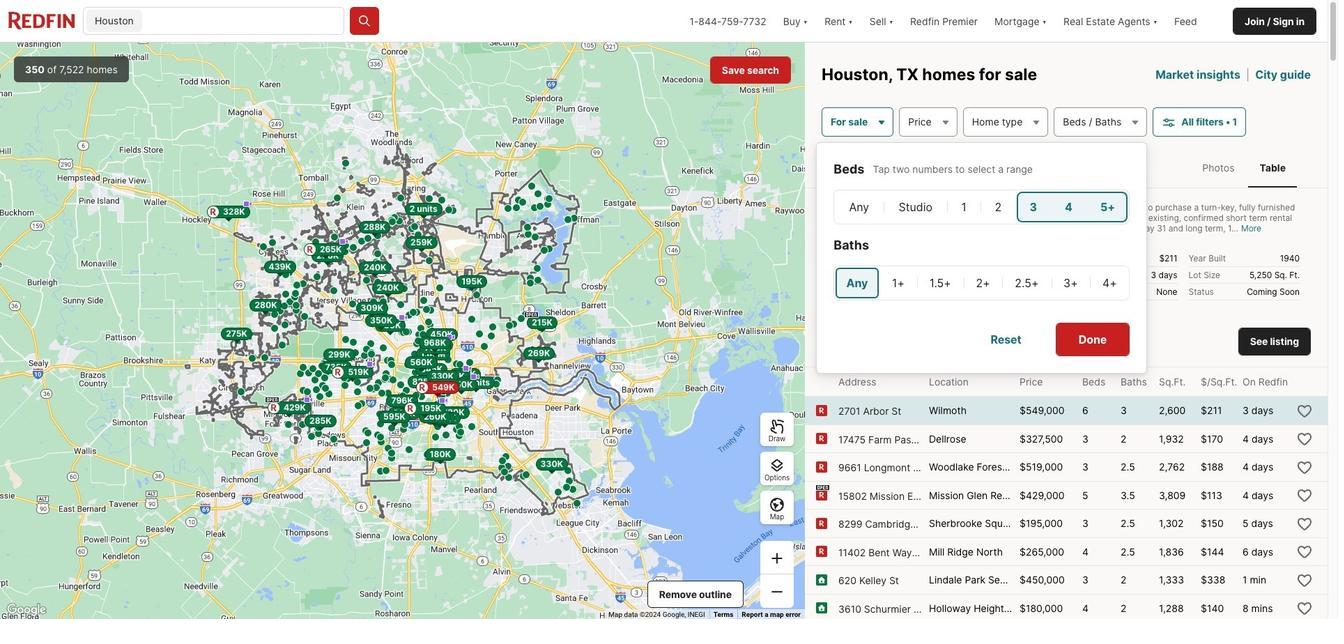 Task type: vqa. For each thing, say whether or not it's contained in the screenshot.
SEARCH BOX
yes



Task type: locate. For each thing, give the bounding box(es) containing it.
cell
[[836, 192, 883, 222], [886, 192, 946, 222], [949, 192, 980, 222], [983, 192, 1015, 222], [1018, 192, 1051, 222], [1051, 192, 1087, 222], [1087, 192, 1128, 222], [836, 268, 879, 298], [882, 268, 916, 298], [919, 268, 963, 298], [966, 268, 1001, 298], [1004, 268, 1050, 298], [1053, 268, 1089, 298], [1092, 268, 1128, 298]]

google image
[[3, 601, 50, 619]]

None search field
[[145, 8, 344, 36]]

toggle search results table view tab
[[1249, 150, 1298, 185]]

menu
[[817, 142, 1148, 374]]

number of bedrooms row
[[834, 189, 1130, 224]]

tab list
[[1178, 148, 1312, 188]]



Task type: describe. For each thing, give the bounding box(es) containing it.
map region
[[0, 43, 805, 619]]

number of bathrooms row
[[834, 265, 1130, 300]]

submit search image
[[358, 14, 372, 28]]

toggle search results photos view tab
[[1192, 150, 1246, 185]]



